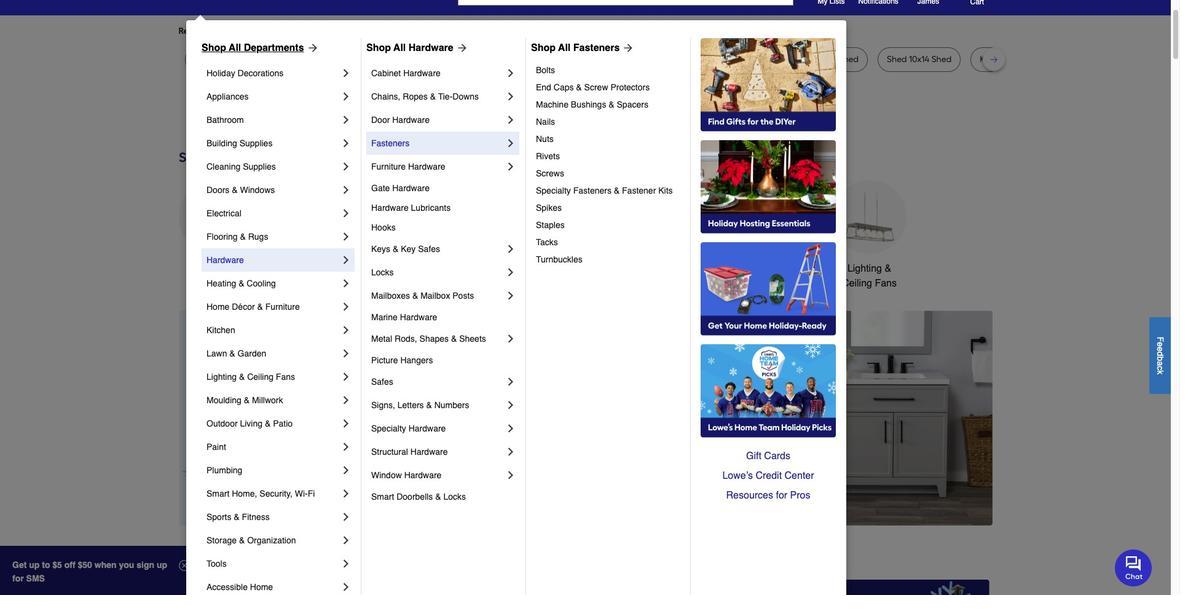 Task type: locate. For each thing, give the bounding box(es) containing it.
smart for smart doorbells & locks
[[371, 492, 394, 502]]

chevron right image for appliances
[[340, 90, 352, 103]]

chevron right image for outdoor living & patio
[[340, 418, 352, 430]]

2 all from the left
[[394, 42, 406, 54]]

1 all from the left
[[229, 42, 241, 54]]

numbers
[[435, 400, 470, 410]]

3 all from the left
[[559, 42, 571, 54]]

supplies inside "link"
[[240, 138, 273, 148]]

2 horizontal spatial all
[[559, 42, 571, 54]]

1 horizontal spatial fans
[[875, 278, 897, 289]]

arrow right image inside shop all hardware link
[[454, 42, 468, 54]]

hardware for door hardware
[[393, 115, 430, 125]]

2 shop from the left
[[367, 42, 391, 54]]

toilet
[[533, 54, 553, 65]]

smart for smart home
[[749, 263, 775, 274]]

hardware
[[409, 42, 454, 54], [404, 68, 441, 78], [393, 115, 430, 125], [408, 162, 446, 172], [393, 183, 430, 193], [371, 203, 409, 213], [207, 255, 244, 265], [400, 312, 437, 322], [409, 424, 446, 434], [411, 447, 448, 457], [404, 470, 442, 480]]

gate hardware link
[[371, 178, 517, 198]]

1 horizontal spatial outdoor
[[554, 263, 590, 274]]

0 horizontal spatial smart
[[207, 489, 230, 499]]

1 vertical spatial more
[[179, 548, 220, 568]]

1 vertical spatial supplies
[[243, 162, 276, 172]]

bolts link
[[536, 61, 682, 79]]

specialty up structural
[[371, 424, 406, 434]]

find gifts for the diyer. image
[[701, 38, 836, 132]]

e up b
[[1156, 347, 1166, 351]]

nails link
[[536, 113, 682, 130]]

&
[[576, 82, 582, 92], [430, 92, 436, 101], [609, 100, 615, 109], [232, 185, 238, 195], [614, 186, 620, 196], [240, 232, 246, 242], [393, 244, 399, 254], [618, 263, 625, 274], [885, 263, 892, 274], [239, 279, 244, 288], [413, 291, 418, 301], [257, 302, 263, 312], [451, 334, 457, 344], [230, 349, 235, 359], [239, 372, 245, 382], [244, 395, 250, 405], [426, 400, 432, 410], [265, 419, 271, 429], [436, 492, 441, 502], [234, 512, 240, 522], [239, 536, 245, 546]]

lowe's wishes you and your family a happy hanukkah. image
[[179, 104, 993, 135]]

0 vertical spatial fans
[[875, 278, 897, 289]]

outdoor
[[745, 54, 778, 65]]

hardware inside 'link'
[[408, 162, 446, 172]]

0 horizontal spatial ceiling
[[247, 372, 274, 382]]

hardware up window hardware link
[[411, 447, 448, 457]]

hardware up smart doorbells & locks
[[404, 470, 442, 480]]

1 horizontal spatial lighting
[[848, 263, 882, 274]]

tools link
[[207, 552, 340, 576]]

more down storage
[[179, 548, 220, 568]]

chevron right image for cabinet hardware
[[505, 67, 517, 79]]

furniture up "gate"
[[371, 162, 406, 172]]

door hardware
[[371, 115, 430, 125]]

outdoor down moulding
[[207, 419, 238, 429]]

3 shop from the left
[[531, 42, 556, 54]]

holiday hosting essentials. image
[[701, 140, 836, 234]]

$50
[[78, 560, 92, 570]]

cabinet hardware
[[371, 68, 441, 78]]

patio
[[273, 419, 293, 429]]

get up to 2 free select tools or batteries when you buy 1 with select purchases. image
[[181, 580, 438, 595]]

kitchen faucets
[[461, 263, 531, 274]]

structural hardware
[[371, 447, 448, 457]]

b
[[1156, 356, 1166, 361]]

0 horizontal spatial decorations
[[238, 68, 284, 78]]

safes down picture
[[371, 377, 393, 387]]

tacks link
[[536, 234, 682, 251]]

hardie board
[[643, 54, 695, 65]]

kitchen up lawn on the bottom of page
[[207, 325, 235, 335]]

1 horizontal spatial smart
[[371, 492, 394, 502]]

outdoor tools & equipment button
[[553, 180, 626, 291]]

chevron right image for plumbing
[[340, 464, 352, 477]]

décor
[[232, 302, 255, 312]]

metal
[[371, 334, 393, 344]]

0 horizontal spatial outdoor
[[207, 419, 238, 429]]

0 vertical spatial supplies
[[240, 138, 273, 148]]

more left suggestions
[[315, 26, 335, 36]]

2 up from the left
[[157, 560, 167, 570]]

1 horizontal spatial home
[[250, 582, 273, 592]]

keys
[[371, 244, 391, 254]]

bathroom button
[[646, 180, 720, 276]]

1 horizontal spatial furniture
[[371, 162, 406, 172]]

gift
[[747, 451, 762, 462]]

for left pros
[[776, 490, 788, 501]]

supplies for cleaning supplies
[[243, 162, 276, 172]]

0 vertical spatial specialty
[[536, 186, 571, 196]]

0 horizontal spatial home
[[207, 302, 230, 312]]

lighting
[[848, 263, 882, 274], [207, 372, 237, 382]]

hardware up chains, ropes & tie-downs
[[404, 68, 441, 78]]

1 shed from the left
[[723, 54, 743, 65]]

0 horizontal spatial arrow right image
[[304, 42, 319, 54]]

electrical
[[207, 208, 242, 218]]

tools inside outdoor tools & equipment
[[592, 263, 615, 274]]

e up d
[[1156, 342, 1166, 347]]

1 vertical spatial appliances
[[191, 263, 240, 274]]

2 you from the left
[[400, 26, 414, 36]]

shed outdoor storage
[[723, 54, 811, 65]]

mailboxes & mailbox posts link
[[371, 284, 505, 307]]

great
[[225, 548, 270, 568]]

locks inside smart doorbells & locks link
[[444, 492, 466, 502]]

specialty
[[536, 186, 571, 196], [371, 424, 406, 434]]

0 horizontal spatial you
[[291, 26, 305, 36]]

1 vertical spatial kitchen
[[207, 325, 235, 335]]

hardware down fasteners 'link' on the top
[[408, 162, 446, 172]]

0 vertical spatial lighting
[[848, 263, 882, 274]]

sign
[[137, 560, 154, 570]]

0 horizontal spatial kitchen
[[207, 325, 235, 335]]

chevron right image for window hardware
[[505, 469, 517, 482]]

metal rods, shapes & sheets link
[[371, 327, 505, 351]]

all up cabinet hardware
[[394, 42, 406, 54]]

metal rods, shapes & sheets
[[371, 334, 486, 344]]

0 horizontal spatial up
[[29, 560, 40, 570]]

chevron right image for cleaning supplies
[[340, 161, 352, 173]]

chevron right image for tools
[[340, 558, 352, 570]]

locks
[[371, 268, 394, 277], [444, 492, 466, 502]]

home
[[778, 263, 804, 274], [207, 302, 230, 312], [250, 582, 273, 592]]

flooring
[[207, 232, 238, 242]]

home for accessible home
[[250, 582, 273, 592]]

2 vertical spatial fasteners
[[574, 186, 612, 196]]

kitchen up 'posts'
[[461, 263, 494, 274]]

0 horizontal spatial specialty
[[371, 424, 406, 434]]

chevron right image for chains, ropes & tie-downs
[[505, 90, 517, 103]]

chevron right image for heating & cooling
[[340, 277, 352, 290]]

for up departments
[[278, 26, 289, 36]]

1 vertical spatial locks
[[444, 492, 466, 502]]

1 horizontal spatial specialty
[[536, 186, 571, 196]]

hardware for furniture hardware
[[408, 162, 446, 172]]

doorbells
[[397, 492, 433, 502]]

chat invite button image
[[1116, 549, 1153, 586]]

0 vertical spatial kitchen
[[461, 263, 494, 274]]

2 shed from the left
[[839, 54, 859, 65]]

f
[[1156, 337, 1166, 342]]

heating & cooling
[[207, 279, 276, 288]]

all down recommended searches for you heading in the top of the page
[[559, 42, 571, 54]]

0 vertical spatial furniture
[[371, 162, 406, 172]]

smart inside button
[[749, 263, 775, 274]]

gate hardware
[[371, 183, 430, 193]]

hooks
[[371, 223, 396, 232]]

chevron right image for metal rods, shapes & sheets
[[505, 333, 517, 345]]

chevron right image for home décor & furniture
[[340, 301, 352, 313]]

tools inside button
[[298, 263, 321, 274]]

shop up toilet
[[531, 42, 556, 54]]

shop 25 days of deals by category image
[[179, 147, 993, 168]]

locks link
[[371, 261, 505, 284]]

0 vertical spatial bathroom
[[207, 115, 244, 125]]

holiday decorations
[[207, 68, 284, 78]]

0 horizontal spatial locks
[[371, 268, 394, 277]]

sports & fitness
[[207, 512, 270, 522]]

for down get
[[12, 574, 24, 584]]

you up departments
[[291, 26, 305, 36]]

supplies up cleaning supplies
[[240, 138, 273, 148]]

& inside outdoor tools & equipment
[[618, 263, 625, 274]]

1 vertical spatial fasteners
[[371, 138, 410, 148]]

1 vertical spatial decorations
[[376, 278, 429, 289]]

recommended searches for you heading
[[179, 25, 993, 38]]

outdoor inside outdoor tools & equipment
[[554, 263, 590, 274]]

1 you from the left
[[291, 26, 305, 36]]

lighting & ceiling fans inside lighting & ceiling fans link
[[207, 372, 295, 382]]

lowe's home team holiday picks. image
[[701, 344, 836, 438]]

get your home holiday-ready. image
[[701, 242, 836, 336]]

recommended
[[179, 26, 238, 36]]

0 vertical spatial lighting & ceiling fans
[[843, 263, 897, 289]]

all for fasteners
[[559, 42, 571, 54]]

None search field
[[458, 0, 794, 17]]

0 horizontal spatial all
[[229, 42, 241, 54]]

appliances up heating
[[191, 263, 240, 274]]

1 horizontal spatial tools
[[298, 263, 321, 274]]

lighting & ceiling fans inside lighting & ceiling fans button
[[843, 263, 897, 289]]

1 shop from the left
[[202, 42, 226, 54]]

shed right 10x14
[[932, 54, 952, 65]]

outdoor tools & equipment
[[554, 263, 625, 289]]

fasteners down door
[[371, 138, 410, 148]]

chevron right image
[[340, 137, 352, 149], [340, 161, 352, 173], [340, 184, 352, 196], [340, 231, 352, 243], [505, 266, 517, 279], [340, 277, 352, 290], [340, 301, 352, 313], [340, 324, 352, 336], [505, 333, 517, 345], [340, 371, 352, 383], [340, 394, 352, 407], [340, 418, 352, 430], [340, 464, 352, 477], [505, 469, 517, 482], [340, 558, 352, 570], [340, 581, 352, 593]]

furniture inside 'link'
[[371, 162, 406, 172]]

furniture down "heating & cooling" "link"
[[265, 302, 300, 312]]

lowe's credit center link
[[701, 466, 836, 486]]

mailboxes
[[371, 291, 410, 301]]

end caps & screw protectors
[[536, 82, 650, 92]]

d
[[1156, 351, 1166, 356]]

storage
[[207, 536, 237, 546]]

fasteners down screws link
[[574, 186, 612, 196]]

1 horizontal spatial more
[[315, 26, 335, 36]]

lowe's
[[723, 470, 753, 482]]

chevron right image for locks
[[505, 266, 517, 279]]

tools down storage
[[207, 559, 227, 569]]

shed left 10x14
[[887, 54, 907, 65]]

0 horizontal spatial safes
[[371, 377, 393, 387]]

2 horizontal spatial home
[[778, 263, 804, 274]]

0 vertical spatial ceiling
[[843, 278, 873, 289]]

arrow right image for shop all hardware
[[454, 42, 468, 54]]

1 vertical spatial bathroom
[[662, 263, 704, 274]]

appliances inside the appliances button
[[191, 263, 240, 274]]

chevron right image for hardware
[[340, 254, 352, 266]]

decorations down christmas
[[376, 278, 429, 289]]

chevron right image for safes
[[505, 376, 517, 388]]

hardware for cabinet hardware
[[404, 68, 441, 78]]

chevron right image for lighting & ceiling fans
[[340, 371, 352, 383]]

specialty down screws
[[536, 186, 571, 196]]

rugs
[[248, 232, 268, 242]]

hardware for specialty hardware
[[409, 424, 446, 434]]

1 horizontal spatial shop
[[367, 42, 391, 54]]

shop down more suggestions for you link
[[367, 42, 391, 54]]

chevron right image for smart home, security, wi-fi
[[340, 488, 352, 500]]

chevron right image for building supplies
[[340, 137, 352, 149]]

0 vertical spatial more
[[315, 26, 335, 36]]

2 vertical spatial home
[[250, 582, 273, 592]]

chevron right image for sports & fitness
[[340, 511, 352, 523]]

lighting inside button
[[848, 263, 882, 274]]

for
[[278, 26, 289, 36], [387, 26, 398, 36], [776, 490, 788, 501], [12, 574, 24, 584]]

more inside more suggestions for you link
[[315, 26, 335, 36]]

ceiling inside button
[[843, 278, 873, 289]]

kitchen for kitchen faucets
[[461, 263, 494, 274]]

0 horizontal spatial lighting
[[207, 372, 237, 382]]

arrow right image
[[304, 42, 319, 54], [454, 42, 468, 54], [970, 418, 982, 430]]

rivets
[[536, 151, 560, 161]]

0 vertical spatial appliances
[[207, 92, 249, 101]]

1 horizontal spatial arrow right image
[[454, 42, 468, 54]]

hangers
[[401, 355, 433, 365]]

fasteners down recommended searches for you heading in the top of the page
[[574, 42, 620, 54]]

locks down keys
[[371, 268, 394, 277]]

2 horizontal spatial tools
[[592, 263, 615, 274]]

2 horizontal spatial arrow right image
[[970, 418, 982, 430]]

1 horizontal spatial decorations
[[376, 278, 429, 289]]

more great deals
[[179, 548, 320, 568]]

up left to
[[29, 560, 40, 570]]

more for more great deals
[[179, 548, 220, 568]]

locks down window hardware link
[[444, 492, 466, 502]]

shed right storage
[[839, 54, 859, 65]]

decorations inside button
[[376, 278, 429, 289]]

fi
[[308, 489, 315, 499]]

when
[[95, 560, 117, 570]]

shop all fasteners
[[531, 42, 620, 54]]

specialty fasteners & fastener kits link
[[536, 182, 682, 199]]

hardware for gate hardware
[[393, 183, 430, 193]]

0 vertical spatial fasteners
[[574, 42, 620, 54]]

hardware down mailboxes & mailbox posts
[[400, 312, 437, 322]]

decorations for christmas
[[376, 278, 429, 289]]

recommended searches for you
[[179, 26, 305, 36]]

chevron right image for furniture hardware
[[505, 161, 517, 173]]

1 horizontal spatial bathroom
[[662, 263, 704, 274]]

safes link
[[371, 370, 505, 394]]

decorations down shop all departments link at the left top
[[238, 68, 284, 78]]

chevron right image for bathroom
[[340, 114, 352, 126]]

chevron right image for electrical
[[340, 207, 352, 220]]

smart doorbells & locks link
[[371, 487, 517, 507]]

shop down recommended
[[202, 42, 226, 54]]

1 horizontal spatial ceiling
[[843, 278, 873, 289]]

outdoor for outdoor tools & equipment
[[554, 263, 590, 274]]

0 horizontal spatial bathroom
[[207, 115, 244, 125]]

all down recommended searches for you
[[229, 42, 241, 54]]

supplies up the "windows"
[[243, 162, 276, 172]]

0 vertical spatial outdoor
[[554, 263, 590, 274]]

0 vertical spatial decorations
[[238, 68, 284, 78]]

1 vertical spatial outdoor
[[207, 419, 238, 429]]

1 horizontal spatial you
[[400, 26, 414, 36]]

living
[[240, 419, 263, 429]]

chevron right image for mailboxes & mailbox posts
[[505, 290, 517, 302]]

1 vertical spatial lighting & ceiling fans
[[207, 372, 295, 382]]

hardware inside "link"
[[411, 447, 448, 457]]

hardware up hardware lubricants
[[393, 183, 430, 193]]

deals
[[274, 548, 320, 568]]

kitchen for kitchen
[[207, 325, 235, 335]]

0 horizontal spatial shop
[[202, 42, 226, 54]]

2 horizontal spatial shop
[[531, 42, 556, 54]]

decorations
[[238, 68, 284, 78], [376, 278, 429, 289]]

chevron right image for holiday decorations
[[340, 67, 352, 79]]

rivets link
[[536, 148, 682, 165]]

spikes link
[[536, 199, 682, 216]]

0 vertical spatial safes
[[418, 244, 440, 254]]

0 vertical spatial locks
[[371, 268, 394, 277]]

Search Query text field
[[459, 0, 738, 5]]

staples
[[536, 220, 565, 230]]

fasteners
[[574, 42, 620, 54], [371, 138, 410, 148], [574, 186, 612, 196]]

1 vertical spatial ceiling
[[247, 372, 274, 382]]

tools down the flooring & rugs link
[[298, 263, 321, 274]]

you up "shop all hardware"
[[400, 26, 414, 36]]

hardware down 'ropes'
[[393, 115, 430, 125]]

smart for smart home, security, wi-fi
[[207, 489, 230, 499]]

1 horizontal spatial lighting & ceiling fans
[[843, 263, 897, 289]]

1 horizontal spatial locks
[[444, 492, 466, 502]]

0 horizontal spatial lighting & ceiling fans
[[207, 372, 295, 382]]

1 vertical spatial specialty
[[371, 424, 406, 434]]

chevron right image
[[340, 67, 352, 79], [505, 67, 517, 79], [340, 90, 352, 103], [505, 90, 517, 103], [340, 114, 352, 126], [505, 114, 517, 126], [505, 137, 517, 149], [505, 161, 517, 173], [340, 207, 352, 220], [505, 243, 517, 255], [340, 254, 352, 266], [505, 290, 517, 302], [340, 347, 352, 360], [505, 376, 517, 388], [505, 399, 517, 411], [505, 423, 517, 435], [340, 441, 352, 453], [505, 446, 517, 458], [340, 488, 352, 500], [340, 511, 352, 523], [340, 534, 352, 547]]

1 horizontal spatial all
[[394, 42, 406, 54]]

0 vertical spatial home
[[778, 263, 804, 274]]

plumbing link
[[207, 459, 340, 482]]

tools up equipment
[[592, 263, 615, 274]]

outdoor up equipment
[[554, 263, 590, 274]]

window
[[371, 470, 402, 480]]

up right sign
[[157, 560, 167, 570]]

appliances down holiday
[[207, 92, 249, 101]]

departments
[[244, 42, 304, 54]]

home inside button
[[778, 263, 804, 274]]

shed left outdoor
[[723, 54, 743, 65]]

c
[[1156, 366, 1166, 370]]

1 horizontal spatial kitchen
[[461, 263, 494, 274]]

1 horizontal spatial up
[[157, 560, 167, 570]]

0 horizontal spatial fans
[[276, 372, 295, 382]]

chains, ropes & tie-downs link
[[371, 85, 505, 108]]

kitchen inside "button"
[[461, 263, 494, 274]]

specialty for specialty hardware
[[371, 424, 406, 434]]

3 shed from the left
[[887, 54, 907, 65]]

storage & organization link
[[207, 529, 340, 552]]

kitchen
[[461, 263, 494, 274], [207, 325, 235, 335]]

machine bushings & spacers link
[[536, 96, 682, 113]]

0 horizontal spatial more
[[179, 548, 220, 568]]

fitness
[[242, 512, 270, 522]]

signs,
[[371, 400, 395, 410]]

safes right 'key'
[[418, 244, 440, 254]]

shop for shop all hardware
[[367, 42, 391, 54]]

1 up from the left
[[29, 560, 40, 570]]

arrow right image inside shop all departments link
[[304, 42, 319, 54]]

2 horizontal spatial smart
[[749, 263, 775, 274]]

shed 10x14 shed
[[887, 54, 952, 65]]

1 vertical spatial furniture
[[265, 302, 300, 312]]

hardware down signs, letters & numbers
[[409, 424, 446, 434]]



Task type: describe. For each thing, give the bounding box(es) containing it.
heating
[[207, 279, 236, 288]]

shed for shed outdoor storage
[[723, 54, 743, 65]]

suggestions
[[337, 26, 385, 36]]

you
[[119, 560, 134, 570]]

1 vertical spatial safes
[[371, 377, 393, 387]]

chevron right image for lawn & garden
[[340, 347, 352, 360]]

scroll to item #3 image
[[691, 504, 721, 508]]

smart doorbells & locks
[[371, 492, 466, 502]]

chevron right image for door hardware
[[505, 114, 517, 126]]

protectors
[[611, 82, 650, 92]]

off
[[64, 560, 75, 570]]

fans inside button
[[875, 278, 897, 289]]

hardware up cabinet hardware link
[[409, 42, 454, 54]]

more suggestions for you link
[[315, 25, 424, 38]]

arrow right image for shop all departments
[[304, 42, 319, 54]]

sports & fitness link
[[207, 506, 340, 529]]

2 e from the top
[[1156, 347, 1166, 351]]

turnbuckles
[[536, 255, 583, 264]]

shop for shop all departments
[[202, 42, 226, 54]]

smart home
[[749, 263, 804, 274]]

hardware down flooring
[[207, 255, 244, 265]]

holiday
[[207, 68, 235, 78]]

you for more suggestions for you
[[400, 26, 414, 36]]

flooring & rugs
[[207, 232, 268, 242]]

lubricants
[[411, 203, 451, 213]]

center
[[785, 470, 815, 482]]

hardware for marine hardware
[[400, 312, 437, 322]]

shed for shed
[[839, 54, 859, 65]]

decorations for holiday
[[238, 68, 284, 78]]

mailbox
[[421, 291, 450, 301]]

& inside "link"
[[451, 334, 457, 344]]

pros
[[791, 490, 811, 501]]

1 vertical spatial lighting
[[207, 372, 237, 382]]

cooling
[[247, 279, 276, 288]]

kitchen link
[[207, 319, 340, 342]]

cleaning
[[207, 162, 241, 172]]

fasteners inside specialty fasteners & fastener kits link
[[574, 186, 612, 196]]

more for more suggestions for you
[[315, 26, 335, 36]]

shop all fasteners link
[[531, 41, 635, 55]]

faucets
[[496, 263, 531, 274]]

nuts
[[536, 134, 554, 144]]

chevron right image for keys & key safes
[[505, 243, 517, 255]]

home for smart home
[[778, 263, 804, 274]]

structural hardware link
[[371, 440, 505, 464]]

hardware lubricants link
[[371, 198, 517, 218]]

lowe's credit center
[[723, 470, 815, 482]]

kitchen faucets button
[[459, 180, 533, 276]]

shop all departments
[[202, 42, 304, 54]]

smart home, security, wi-fi link
[[207, 482, 340, 506]]

credit
[[756, 470, 782, 482]]

scroll to item #2 image
[[662, 504, 691, 508]]

fasteners inside shop all fasteners link
[[574, 42, 620, 54]]

garden
[[238, 349, 266, 359]]

chevron right image for doors & windows
[[340, 184, 352, 196]]

fasteners inside fasteners 'link'
[[371, 138, 410, 148]]

holiday decorations link
[[207, 61, 340, 85]]

for inside get up to $5 off $50 when you sign up for sms
[[12, 574, 24, 584]]

nuts link
[[536, 130, 682, 148]]

paint
[[207, 442, 226, 452]]

shop all hardware link
[[367, 41, 468, 55]]

gift cards
[[747, 451, 791, 462]]

hardware link
[[207, 248, 340, 272]]

chevron right image for signs, letters & numbers
[[505, 399, 517, 411]]

lawn & garden
[[207, 349, 266, 359]]

letters
[[398, 400, 424, 410]]

equipment
[[566, 278, 613, 289]]

flooring & rugs link
[[207, 225, 340, 248]]

christmas decorations
[[376, 263, 429, 289]]

furniture hardware link
[[371, 155, 505, 178]]

locks inside 'locks' link
[[371, 268, 394, 277]]

hardware up hooks on the left top
[[371, 203, 409, 213]]

screw
[[585, 82, 609, 92]]

up to 35 percent off select grills and accessories. image
[[734, 580, 990, 595]]

storage & organization
[[207, 536, 296, 546]]

& inside button
[[885, 263, 892, 274]]

1 vertical spatial fans
[[276, 372, 295, 382]]

board
[[671, 54, 695, 65]]

millwork
[[252, 395, 283, 405]]

supplies for building supplies
[[240, 138, 273, 148]]

chevron right image for paint
[[340, 441, 352, 453]]

chevron right image for accessible home
[[340, 581, 352, 593]]

10x14
[[910, 54, 930, 65]]

shed for shed 10x14 shed
[[887, 54, 907, 65]]

end caps & screw protectors link
[[536, 79, 682, 96]]

picture
[[371, 355, 398, 365]]

structural
[[371, 447, 408, 457]]

hardware for structural hardware
[[411, 447, 448, 457]]

lighting & ceiling fans link
[[207, 365, 340, 389]]

appliances link
[[207, 85, 340, 108]]

lighting & ceiling fans button
[[833, 180, 907, 291]]

turnbuckles link
[[536, 251, 682, 268]]

heating & cooling link
[[207, 272, 340, 295]]

bathroom inside button
[[662, 263, 704, 274]]

up to 25 percent off select small appliances. image
[[457, 580, 714, 595]]

kits
[[659, 186, 673, 196]]

you for recommended searches for you
[[291, 26, 305, 36]]

plumbing
[[207, 466, 243, 475]]

electrical link
[[207, 202, 340, 225]]

door hardware link
[[371, 108, 505, 132]]

chevron right image for specialty hardware
[[505, 423, 517, 435]]

cards
[[765, 451, 791, 462]]

f e e d b a c k
[[1156, 337, 1166, 374]]

arrow left image
[[407, 418, 420, 430]]

accessible
[[207, 582, 248, 592]]

mailboxes & mailbox posts
[[371, 291, 474, 301]]

up to 40 percent off select vanities. plus, get free local delivery on select vanities. image
[[397, 311, 993, 526]]

accessible home link
[[207, 576, 340, 595]]

arrow right image
[[620, 42, 635, 54]]

appliances inside appliances link
[[207, 92, 249, 101]]

christmas decorations button
[[366, 180, 439, 291]]

home décor & furniture link
[[207, 295, 340, 319]]

k
[[1156, 370, 1166, 374]]

security,
[[260, 489, 293, 499]]

searches
[[240, 26, 276, 36]]

0 horizontal spatial furniture
[[265, 302, 300, 312]]

chevron right image for kitchen
[[340, 324, 352, 336]]

cleaning supplies link
[[207, 155, 340, 178]]

all for departments
[[229, 42, 241, 54]]

chevron right image for moulding & millwork
[[340, 394, 352, 407]]

lawn & garden link
[[207, 342, 340, 365]]

hardware for window hardware
[[404, 470, 442, 480]]

chevron right image for structural hardware
[[505, 446, 517, 458]]

outdoor for outdoor living & patio
[[207, 419, 238, 429]]

for up "shop all hardware"
[[387, 26, 398, 36]]

tie-
[[438, 92, 453, 101]]

1 horizontal spatial safes
[[418, 244, 440, 254]]

chevron right image for flooring & rugs
[[340, 231, 352, 243]]

keys & key safes
[[371, 244, 440, 254]]

1 vertical spatial home
[[207, 302, 230, 312]]

end
[[536, 82, 552, 92]]

4 shed from the left
[[932, 54, 952, 65]]

gift cards link
[[701, 446, 836, 466]]

screws link
[[536, 165, 682, 182]]

0 horizontal spatial tools
[[207, 559, 227, 569]]

signs, letters & numbers
[[371, 400, 470, 410]]

shop for shop all fasteners
[[531, 42, 556, 54]]

all for hardware
[[394, 42, 406, 54]]

1 e from the top
[[1156, 342, 1166, 347]]

chevron right image for fasteners
[[505, 137, 517, 149]]

gate
[[371, 183, 390, 193]]

resources
[[727, 490, 774, 501]]

get up to $5 off $50 when you sign up for sms
[[12, 560, 167, 584]]

specialty fasteners & fastener kits
[[536, 186, 673, 196]]

shop all departments link
[[202, 41, 319, 55]]

appliances button
[[179, 180, 252, 276]]

specialty for specialty fasteners & fastener kits
[[536, 186, 571, 196]]

chevron right image for storage & organization
[[340, 534, 352, 547]]

resources for pros
[[727, 490, 811, 501]]

25 days of deals. don't miss deals every day. same-day delivery on in-stock orders placed by 2 p m. image
[[179, 311, 377, 526]]



Task type: vqa. For each thing, say whether or not it's contained in the screenshot.
Specialty Fasteners & Fastener Kits
yes



